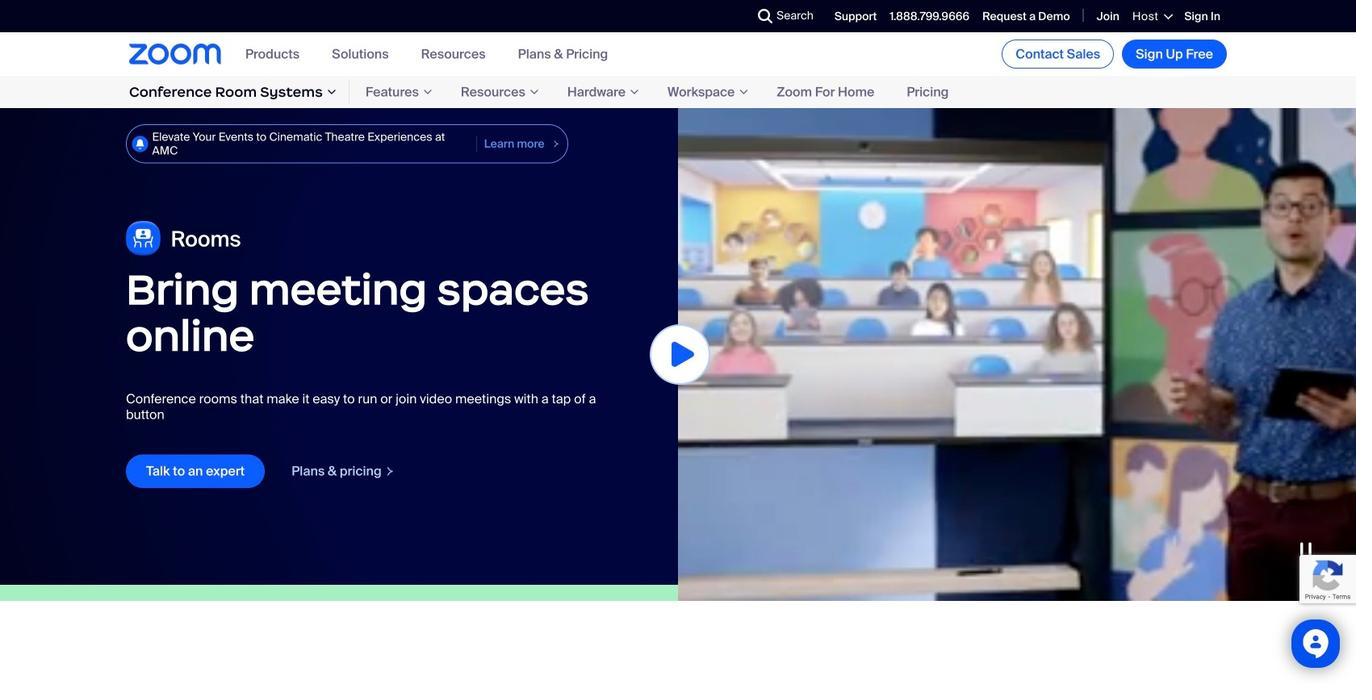 Task type: describe. For each thing, give the bounding box(es) containing it.
video player application
[[678, 108, 1356, 601]]

search image
[[758, 9, 773, 23]]

meetings icon image
[[126, 221, 242, 257]]



Task type: locate. For each thing, give the bounding box(es) containing it.
search image
[[758, 9, 773, 23]]

zoom logo image
[[129, 44, 221, 64]]

main content
[[0, 108, 1356, 685]]

None search field
[[699, 3, 762, 29]]



Task type: vqa. For each thing, say whether or not it's contained in the screenshot.
Meetings icon
yes



